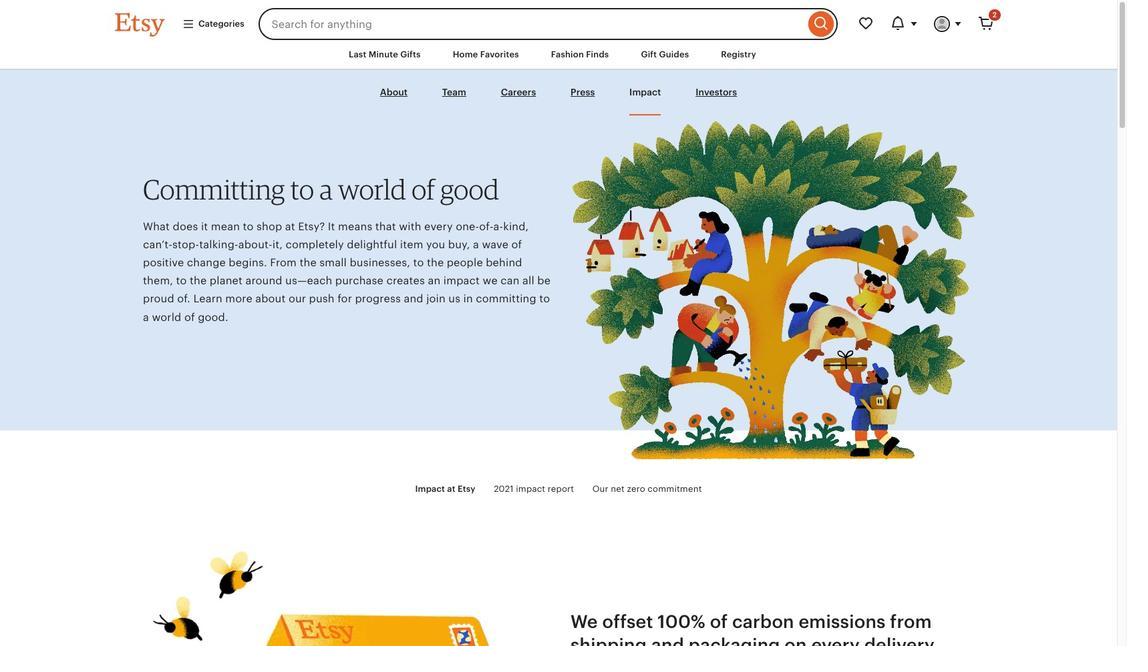 Task type: locate. For each thing, give the bounding box(es) containing it.
every up you
[[424, 220, 453, 233]]

0 horizontal spatial every
[[424, 220, 453, 233]]

0 vertical spatial world
[[338, 173, 406, 207]]

small
[[320, 257, 347, 269]]

2 horizontal spatial the
[[427, 257, 444, 269]]

every inside what does it mean to shop at etsy? it means that with every one-of-a-kind, can't-stop-talking-about-it, completely delightful item you buy, a wave of positive change begins. from the small businesses, to the people behind them, to the planet around us—each purchase creates an impact we can all be proud of. learn more about our push for progress and join us in committing to a world of good.
[[424, 220, 453, 233]]

gift guides link
[[631, 43, 699, 67]]

and down creates
[[404, 293, 424, 306]]

zero
[[627, 485, 645, 495]]

1 horizontal spatial impact
[[516, 485, 546, 495]]

every
[[424, 220, 453, 233], [812, 636, 860, 647]]

of down of.
[[184, 311, 195, 324]]

can
[[501, 275, 520, 288]]

1 vertical spatial impact
[[415, 485, 445, 495]]

for
[[338, 293, 352, 306]]

team
[[442, 87, 466, 98]]

at
[[285, 220, 295, 233], [447, 485, 456, 495]]

join
[[426, 293, 446, 306]]

learn
[[193, 293, 223, 306]]

from
[[890, 612, 932, 633]]

0 vertical spatial impact
[[630, 87, 661, 98]]

a right the buy,
[[473, 238, 479, 251]]

1 vertical spatial every
[[812, 636, 860, 647]]

impact
[[444, 275, 480, 288], [516, 485, 546, 495]]

that
[[375, 220, 396, 233]]

at right shop
[[285, 220, 295, 233]]

at inside what does it mean to shop at etsy? it means that with every one-of-a-kind, can't-stop-talking-about-it, completely delightful item you buy, a wave of positive change begins. from the small businesses, to the people behind them, to the planet around us—each purchase creates an impact we can all be proud of. learn more about our push for progress and join us in committing to a world of good.
[[285, 220, 295, 233]]

our
[[289, 293, 306, 306]]

carbon
[[733, 612, 794, 633]]

be
[[538, 275, 551, 288]]

of up packaging
[[710, 612, 728, 633]]

menu bar
[[91, 40, 1027, 70]]

it
[[328, 220, 335, 233]]

about link
[[380, 70, 408, 116]]

1 horizontal spatial world
[[338, 173, 406, 207]]

1 vertical spatial and
[[651, 636, 684, 647]]

every down emissions
[[812, 636, 860, 647]]

we
[[483, 275, 498, 288]]

gifts
[[400, 49, 421, 59]]

good
[[440, 173, 499, 207]]

report
[[548, 485, 574, 495]]

1 vertical spatial world
[[152, 311, 181, 324]]

0 vertical spatial impact
[[444, 275, 480, 288]]

0 horizontal spatial and
[[404, 293, 424, 306]]

world up that
[[338, 173, 406, 207]]

buy,
[[448, 238, 470, 251]]

committing
[[476, 293, 537, 306]]

means
[[338, 220, 373, 233]]

completely
[[286, 238, 344, 251]]

1 vertical spatial at
[[447, 485, 456, 495]]

can't-
[[143, 238, 172, 251]]

to up etsy?
[[290, 173, 314, 207]]

0 horizontal spatial at
[[285, 220, 295, 233]]

kind,
[[503, 220, 529, 233]]

one-
[[456, 220, 479, 233]]

impact right 2021 at bottom
[[516, 485, 546, 495]]

world down proud
[[152, 311, 181, 324]]

None search field
[[258, 8, 838, 40]]

our net zero commitment link
[[593, 485, 702, 495]]

shop
[[257, 220, 282, 233]]

and inside we offset 100% of carbon emissions from shipping and packaging on every delivery
[[651, 636, 684, 647]]

impact at etsy
[[415, 485, 476, 495]]

to down item
[[413, 257, 424, 269]]

from
[[270, 257, 297, 269]]

it
[[201, 220, 208, 233]]

a down proud
[[143, 311, 149, 324]]

world inside what does it mean to shop at etsy? it means that with every one-of-a-kind, can't-stop-talking-about-it, completely delightful item you buy, a wave of positive change begins. from the small businesses, to the people behind them, to the planet around us—each purchase creates an impact we can all be proud of. learn more about our push for progress and join us in committing to a world of good.
[[152, 311, 181, 324]]

fashion finds link
[[541, 43, 619, 67]]

the down change
[[190, 275, 207, 288]]

Search for anything text field
[[258, 8, 805, 40]]

2021 impact report link
[[494, 485, 577, 495]]

and down 100%
[[651, 636, 684, 647]]

them,
[[143, 275, 173, 288]]

us
[[449, 293, 461, 306]]

0 vertical spatial every
[[424, 220, 453, 233]]

0 vertical spatial and
[[404, 293, 424, 306]]

more
[[225, 293, 253, 306]]

the down you
[[427, 257, 444, 269]]

1 horizontal spatial impact
[[630, 87, 661, 98]]

our net zero commitment
[[593, 485, 702, 495]]

packaging
[[689, 636, 780, 647]]

0 horizontal spatial impact
[[444, 275, 480, 288]]

of up with
[[412, 173, 435, 207]]

gift
[[641, 49, 657, 59]]

we
[[571, 612, 598, 633]]

minute
[[369, 49, 398, 59]]

categories button
[[172, 12, 254, 36]]

all
[[523, 275, 535, 288]]

item
[[400, 238, 423, 251]]

1 horizontal spatial every
[[812, 636, 860, 647]]

0 horizontal spatial a
[[143, 311, 149, 324]]

1 vertical spatial a
[[473, 238, 479, 251]]

us—each
[[285, 275, 332, 288]]

0 horizontal spatial world
[[152, 311, 181, 324]]

0 vertical spatial a
[[320, 173, 333, 207]]

a up 'it'
[[320, 173, 333, 207]]

1 horizontal spatial and
[[651, 636, 684, 647]]

talking-
[[199, 238, 238, 251]]

about
[[380, 87, 408, 98]]

net
[[611, 485, 625, 495]]

1 vertical spatial impact
[[516, 485, 546, 495]]

progress
[[355, 293, 401, 306]]

fashion
[[551, 49, 584, 59]]

finds
[[586, 49, 609, 59]]

planet
[[210, 275, 243, 288]]

impact down "gift"
[[630, 87, 661, 98]]

impact down the people
[[444, 275, 480, 288]]

at left etsy
[[447, 485, 456, 495]]

0 horizontal spatial impact
[[415, 485, 445, 495]]

0 vertical spatial at
[[285, 220, 295, 233]]

and
[[404, 293, 424, 306], [651, 636, 684, 647]]

the up us—each
[[300, 257, 317, 269]]

impact left etsy
[[415, 485, 445, 495]]

last minute gifts link
[[339, 43, 431, 67]]

begins.
[[229, 257, 267, 269]]

100%
[[658, 612, 706, 633]]



Task type: describe. For each thing, give the bounding box(es) containing it.
etsy
[[458, 485, 476, 495]]

purchase
[[335, 275, 384, 288]]

committing to a world of good
[[143, 173, 499, 207]]

fashion finds
[[551, 49, 609, 59]]

stop-
[[172, 238, 199, 251]]

guides
[[659, 49, 689, 59]]

2 link
[[970, 8, 1002, 40]]

around
[[246, 275, 283, 288]]

people
[[447, 257, 483, 269]]

in
[[464, 293, 473, 306]]

home favorites
[[453, 49, 519, 59]]

offset
[[602, 612, 653, 633]]

1 horizontal spatial at
[[447, 485, 456, 495]]

a-
[[494, 220, 503, 233]]

impact inside what does it mean to shop at etsy? it means that with every one-of-a-kind, can't-stop-talking-about-it, completely delightful item you buy, a wave of positive change begins. from the small businesses, to the people behind them, to the planet around us—each purchase creates an impact we can all be proud of. learn more about our push for progress and join us in committing to a world of good.
[[444, 275, 480, 288]]

an
[[428, 275, 441, 288]]

press
[[571, 87, 595, 98]]

delightful
[[347, 238, 397, 251]]

mean
[[211, 220, 240, 233]]

you
[[426, 238, 445, 251]]

our
[[593, 485, 609, 495]]

of-
[[479, 220, 494, 233]]

categories banner
[[91, 0, 1027, 40]]

careers link
[[501, 70, 536, 116]]

registry link
[[711, 43, 767, 67]]

of.
[[177, 293, 190, 306]]

proud
[[143, 293, 174, 306]]

2 vertical spatial a
[[143, 311, 149, 324]]

of down kind,
[[512, 238, 522, 251]]

change
[[187, 257, 226, 269]]

good.
[[198, 311, 228, 324]]

none search field inside categories banner
[[258, 8, 838, 40]]

2021 impact report
[[494, 485, 577, 495]]

to up about-
[[243, 220, 254, 233]]

press link
[[571, 70, 595, 116]]

businesses,
[[350, 257, 410, 269]]

to down be
[[540, 293, 550, 306]]

creates
[[387, 275, 425, 288]]

we offset 100% of carbon emissions from shipping and packaging on every delivery
[[571, 612, 935, 647]]

about-
[[238, 238, 272, 251]]

1 horizontal spatial the
[[300, 257, 317, 269]]

etsy?
[[298, 220, 325, 233]]

last minute gifts
[[349, 49, 421, 59]]

about
[[255, 293, 286, 306]]

2 horizontal spatial a
[[473, 238, 479, 251]]

home
[[453, 49, 478, 59]]

2021
[[494, 485, 514, 495]]

behind
[[486, 257, 522, 269]]

impact link
[[630, 70, 661, 116]]

does
[[173, 220, 198, 233]]

shipping
[[571, 636, 647, 647]]

home favorites link
[[443, 43, 529, 67]]

and inside what does it mean to shop at etsy? it means that with every one-of-a-kind, can't-stop-talking-about-it, completely delightful item you buy, a wave of positive change begins. from the small businesses, to the people behind them, to the planet around us—each purchase creates an impact we can all be proud of. learn more about our push for progress and join us in committing to a world of good.
[[404, 293, 424, 306]]

push
[[309, 293, 335, 306]]

investors link
[[696, 70, 737, 116]]

positive
[[143, 257, 184, 269]]

with
[[399, 220, 421, 233]]

1 horizontal spatial a
[[320, 173, 333, 207]]

every inside we offset 100% of carbon emissions from shipping and packaging on every delivery
[[812, 636, 860, 647]]

careers
[[501, 87, 536, 98]]

investors
[[696, 87, 737, 98]]

menu bar containing last minute gifts
[[91, 40, 1027, 70]]

favorites
[[480, 49, 519, 59]]

what
[[143, 220, 170, 233]]

to up of.
[[176, 275, 187, 288]]

categories
[[198, 19, 244, 29]]

registry
[[721, 49, 756, 59]]

0 horizontal spatial the
[[190, 275, 207, 288]]

emissions
[[799, 612, 886, 633]]

what does it mean to shop at etsy? it means that with every one-of-a-kind, can't-stop-talking-about-it, completely delightful item you buy, a wave of positive change begins. from the small businesses, to the people behind them, to the planet around us—each purchase creates an impact we can all be proud of. learn more about our push for progress and join us in committing to a world of good.
[[143, 220, 551, 324]]

commitment
[[648, 485, 702, 495]]

2
[[993, 11, 997, 19]]

impact for impact
[[630, 87, 661, 98]]

it,
[[272, 238, 283, 251]]

delivery
[[865, 636, 935, 647]]

team link
[[442, 70, 466, 116]]

wave
[[482, 238, 509, 251]]

gift guides
[[641, 49, 689, 59]]

impact for impact at etsy
[[415, 485, 445, 495]]

of inside we offset 100% of carbon emissions from shipping and packaging on every delivery
[[710, 612, 728, 633]]



Task type: vqa. For each thing, say whether or not it's contained in the screenshot.
positive
yes



